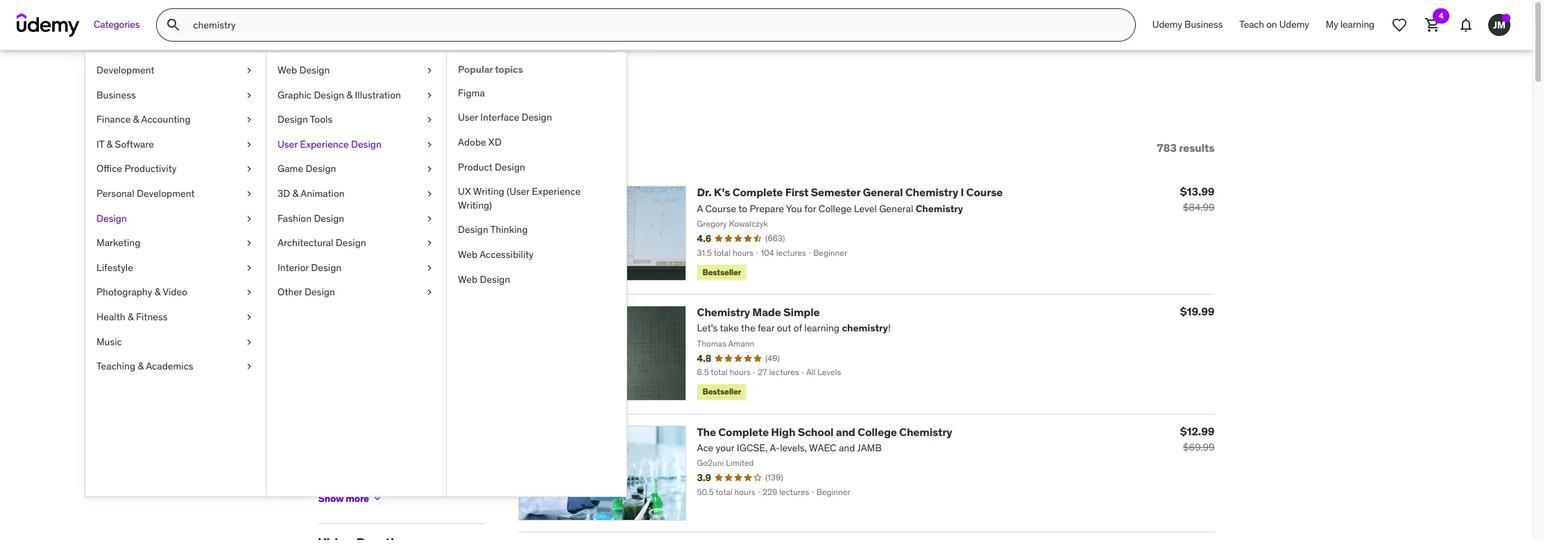 Task type: locate. For each thing, give the bounding box(es) containing it.
1 vertical spatial chemistry
[[697, 305, 750, 319]]

design down personal
[[96, 212, 127, 225]]

jm
[[1493, 18, 1506, 31]]

user experience design element
[[446, 53, 627, 497]]

office
[[96, 163, 122, 175]]

1 vertical spatial complete
[[718, 425, 769, 439]]

web
[[278, 64, 297, 76], [458, 248, 478, 261], [458, 273, 478, 286]]

academics
[[146, 360, 193, 373]]

user for user experience design
[[278, 138, 298, 150]]

xsmall image for graphic design & illustration
[[424, 89, 435, 102]]

teaching & academics link
[[85, 355, 266, 379]]

(464)
[[427, 261, 450, 273]]

0 vertical spatial web design link
[[266, 58, 446, 83]]

& for it & software
[[107, 138, 113, 150]]

0 horizontal spatial business
[[96, 89, 136, 101]]

teach on udemy link
[[1231, 8, 1318, 42]]

it & software
[[96, 138, 154, 150]]

it
[[96, 138, 104, 150]]

small image down writing
[[471, 198, 485, 212]]

& left video
[[155, 286, 161, 299]]

lifestyle link
[[85, 256, 266, 281]]

design down the graphic
[[278, 113, 308, 126]]

udemy business link
[[1144, 8, 1231, 42]]

fashion design
[[278, 212, 344, 225]]

complete right the in the bottom of the page
[[718, 425, 769, 439]]

1 vertical spatial 783
[[1157, 141, 1177, 155]]

business up finance
[[96, 89, 136, 101]]

xsmall image for health & fitness
[[244, 311, 255, 324]]

results inside status
[[1179, 141, 1215, 155]]

product design link
[[447, 155, 627, 180]]

1 horizontal spatial web design link
[[447, 268, 627, 292]]

& inside health & fitness "link"
[[128, 311, 134, 323]]

1 vertical spatial small image
[[471, 198, 485, 212]]

$19.99
[[1180, 305, 1215, 319]]

xsmall image
[[244, 64, 255, 77], [244, 113, 255, 127], [424, 113, 435, 127], [424, 138, 435, 152], [244, 163, 255, 176], [424, 163, 435, 176], [424, 212, 435, 226], [244, 237, 255, 250], [424, 237, 435, 250], [244, 261, 255, 275], [244, 286, 255, 300], [424, 286, 435, 300], [244, 336, 255, 349], [244, 360, 255, 374], [318, 392, 329, 403], [318, 416, 329, 427], [372, 494, 383, 505]]

figma
[[458, 87, 485, 99]]

submit search image
[[165, 17, 182, 33]]

1 horizontal spatial business
[[1185, 18, 1223, 31]]

4 link
[[1416, 8, 1450, 42]]

other
[[278, 286, 302, 299]]

filter
[[344, 141, 371, 155]]

it & software link
[[85, 132, 266, 157]]

$13.99
[[1180, 185, 1215, 199]]

0 vertical spatial 783
[[318, 82, 358, 110]]

wishlist image
[[1391, 17, 1408, 33]]

& inside it & software link
[[107, 138, 113, 150]]

xsmall image inside design link
[[244, 212, 255, 226]]

web design up the graphic
[[278, 64, 330, 76]]

design up the animation
[[306, 163, 336, 175]]

& for health & fitness
[[128, 311, 134, 323]]

interface
[[480, 111, 519, 124]]

results left for
[[363, 82, 435, 110]]

3d
[[278, 187, 290, 200]]

0 horizontal spatial 783
[[318, 82, 358, 110]]

2 vertical spatial chemistry
[[899, 425, 953, 439]]

user
[[458, 111, 478, 124], [278, 138, 298, 150]]

web design link
[[266, 58, 446, 83], [447, 268, 627, 292]]

web design for rightmost web design link
[[458, 273, 510, 286]]

accounting
[[141, 113, 191, 126]]

personal
[[96, 187, 134, 200]]

udemy business
[[1153, 18, 1223, 31]]

(541)
[[427, 285, 447, 298]]

& inside graphic design & illustration link
[[347, 89, 353, 101]]

user down 783 results for "chemistry"
[[458, 111, 478, 124]]

1 horizontal spatial results
[[1179, 141, 1215, 155]]

office productivity link
[[85, 157, 266, 182]]

0 horizontal spatial experience
[[300, 138, 349, 150]]

& right 3d at the left of the page
[[293, 187, 299, 200]]

xsmall image inside 'other design' link
[[424, 286, 435, 300]]

teaching & academics
[[96, 360, 193, 373]]

& for finance & accounting
[[133, 113, 139, 126]]

design down architectural design
[[311, 261, 342, 274]]

1 vertical spatial web design link
[[447, 268, 627, 292]]

xsmall image for development
[[244, 64, 255, 77]]

teach
[[1240, 18, 1264, 31]]

chemistry right the 'college'
[[899, 425, 953, 439]]

xsmall image for it & software
[[244, 138, 255, 152]]

chemistry left made
[[697, 305, 750, 319]]

xsmall image inside architectural design link
[[424, 237, 435, 250]]

complete right k's
[[733, 186, 783, 199]]

1 vertical spatial results
[[1179, 141, 1215, 155]]

"chemistry"
[[474, 82, 600, 110]]

xsmall image for user experience design
[[424, 138, 435, 152]]

(user
[[507, 185, 530, 198]]

xsmall image inside photography & video link
[[244, 286, 255, 300]]

1 horizontal spatial experience
[[532, 185, 581, 198]]

xsmall image for design tools
[[424, 113, 435, 127]]

graphic design & illustration link
[[266, 83, 446, 108]]

xsmall image inside personal development link
[[244, 187, 255, 201]]

xsmall image inside the user experience design link
[[424, 138, 435, 152]]

& right health
[[128, 311, 134, 323]]

photography & video link
[[85, 281, 266, 305]]

chemistry for dr. k's complete first semester general chemistry i course
[[905, 186, 958, 199]]

& inside 3d & animation link
[[293, 187, 299, 200]]

0 vertical spatial experience
[[300, 138, 349, 150]]

you have alerts image
[[1502, 14, 1511, 22]]

game
[[278, 163, 303, 175]]

0 horizontal spatial user
[[278, 138, 298, 150]]

personal development link
[[85, 182, 266, 207]]

k's
[[714, 186, 730, 199]]

adobe xd
[[458, 136, 502, 148]]

adobe
[[458, 136, 486, 148]]

0 vertical spatial small image
[[327, 141, 341, 155]]

experience down "tools"
[[300, 138, 349, 150]]

web for "web accessibility" link on the top left
[[458, 248, 478, 261]]

user up game
[[278, 138, 298, 150]]

and
[[836, 425, 855, 439]]

xsmall image inside web design link
[[424, 64, 435, 77]]

0 vertical spatial development
[[96, 64, 154, 76]]

business link
[[85, 83, 266, 108]]

1 vertical spatial web design
[[458, 273, 510, 286]]

design
[[299, 64, 330, 76], [314, 89, 344, 101], [522, 111, 552, 124], [278, 113, 308, 126], [351, 138, 382, 150], [495, 161, 525, 173], [306, 163, 336, 175], [96, 212, 127, 225], [314, 212, 344, 225], [458, 224, 488, 236], [336, 237, 366, 249], [311, 261, 342, 274], [480, 273, 510, 286], [305, 286, 335, 299]]

xsmall image inside interior design link
[[424, 261, 435, 275]]

interior design
[[278, 261, 342, 274]]

chemistry
[[905, 186, 958, 199], [697, 305, 750, 319], [899, 425, 953, 439]]

xsmall image inside the design tools link
[[424, 113, 435, 127]]

xsmall image inside teaching & academics link
[[244, 360, 255, 374]]

0 vertical spatial user
[[458, 111, 478, 124]]

&
[[347, 89, 353, 101], [133, 113, 139, 126], [107, 138, 113, 150], [293, 187, 299, 200], [155, 286, 161, 299], [128, 311, 134, 323], [138, 360, 144, 373]]

design down writing)
[[458, 224, 488, 236]]

0 horizontal spatial web design
[[278, 64, 330, 76]]

show more button
[[318, 485, 383, 513]]

development down office productivity link
[[137, 187, 195, 200]]

& for photography & video
[[155, 286, 161, 299]]

4
[[1439, 10, 1444, 21]]

xsmall image for teaching & academics
[[244, 360, 255, 374]]

1 vertical spatial experience
[[532, 185, 581, 198]]

results up $13.99
[[1179, 141, 1215, 155]]

xsmall image inside lifestyle "link"
[[244, 261, 255, 275]]

0 vertical spatial web
[[278, 64, 297, 76]]

product design
[[458, 161, 525, 173]]

marketing link
[[85, 231, 266, 256]]

software
[[115, 138, 154, 150]]

xsmall image inside fashion design link
[[424, 212, 435, 226]]

development down categories dropdown button
[[96, 64, 154, 76]]

& inside finance & accounting link
[[133, 113, 139, 126]]

notifications image
[[1458, 17, 1475, 33]]

xsmall image inside 'marketing' link
[[244, 237, 255, 250]]

0 vertical spatial chemistry
[[905, 186, 958, 199]]

other design link
[[266, 281, 446, 305]]

adobe xd link
[[447, 130, 627, 155]]

xsmall image for personal development
[[244, 187, 255, 201]]

music
[[96, 336, 122, 348]]

xsmall image inside office productivity link
[[244, 163, 255, 176]]

1 horizontal spatial small image
[[471, 198, 485, 212]]

small image inside the filter button
[[327, 141, 341, 155]]

xsmall image inside development "link"
[[244, 64, 255, 77]]

ratings
[[318, 197, 366, 214]]

high
[[771, 425, 796, 439]]

development
[[96, 64, 154, 76], [137, 187, 195, 200]]

0 horizontal spatial udemy
[[1153, 18, 1182, 31]]

web design for the topmost web design link
[[278, 64, 330, 76]]

the complete high school and college chemistry
[[697, 425, 953, 439]]

xsmall image for game design
[[424, 163, 435, 176]]

general
[[863, 186, 903, 199]]

shopping cart with 4 items image
[[1425, 17, 1441, 33]]

xsmall image inside 3d & animation link
[[424, 187, 435, 201]]

college
[[858, 425, 897, 439]]

& inside photography & video link
[[155, 286, 161, 299]]

business left teach
[[1185, 18, 1223, 31]]

experience
[[300, 138, 349, 150], [532, 185, 581, 198]]

xsmall image inside graphic design & illustration link
[[424, 89, 435, 102]]

0 horizontal spatial web design link
[[266, 58, 446, 83]]

xsmall image inside business link
[[244, 89, 255, 102]]

1 vertical spatial web
[[458, 248, 478, 261]]

0 horizontal spatial results
[[363, 82, 435, 110]]

web design inside the "user experience design" element
[[458, 273, 510, 286]]

& up the design tools link
[[347, 89, 353, 101]]

& right teaching
[[138, 360, 144, 373]]

simple
[[784, 305, 820, 319]]

i
[[961, 186, 964, 199]]

& for 3d & animation
[[293, 187, 299, 200]]

xsmall image inside health & fitness "link"
[[244, 311, 255, 324]]

1 horizontal spatial 783
[[1157, 141, 1177, 155]]

the
[[697, 425, 716, 439]]

1 horizontal spatial udemy
[[1279, 18, 1309, 31]]

xsmall image inside it & software link
[[244, 138, 255, 152]]

xd
[[488, 136, 502, 148]]

& inside teaching & academics link
[[138, 360, 144, 373]]

xsmall image for music
[[244, 336, 255, 349]]

udemy image
[[17, 13, 80, 37]]

game design
[[278, 163, 336, 175]]

other design
[[278, 286, 335, 299]]

xsmall image inside show more button
[[372, 494, 383, 505]]

web design link up graphic design & illustration
[[266, 58, 446, 83]]

productivity
[[124, 163, 177, 175]]

xsmall image inside the "game design" link
[[424, 163, 435, 176]]

web design link down accessibility
[[447, 268, 627, 292]]

web design down web accessibility
[[458, 273, 510, 286]]

& right finance
[[133, 113, 139, 126]]

1 horizontal spatial user
[[458, 111, 478, 124]]

experience inside ux writing (user experience writing)
[[532, 185, 581, 198]]

xsmall image
[[424, 64, 435, 77], [244, 89, 255, 102], [424, 89, 435, 102], [244, 138, 255, 152], [244, 187, 255, 201], [424, 187, 435, 201], [244, 212, 255, 226], [424, 261, 435, 275], [244, 311, 255, 324], [318, 441, 329, 452], [318, 466, 329, 477]]

0 vertical spatial results
[[363, 82, 435, 110]]

xsmall image inside finance & accounting link
[[244, 113, 255, 127]]

xsmall image for finance & accounting
[[244, 113, 255, 127]]

small image left filter
[[327, 141, 341, 155]]

0 vertical spatial web design
[[278, 64, 330, 76]]

xsmall image inside music link
[[244, 336, 255, 349]]

game design link
[[266, 157, 446, 182]]

experience down product design link
[[532, 185, 581, 198]]

0 vertical spatial business
[[1185, 18, 1223, 31]]

0 horizontal spatial small image
[[327, 141, 341, 155]]

783 inside 783 results status
[[1157, 141, 1177, 155]]

2 vertical spatial web
[[458, 273, 478, 286]]

1 horizontal spatial web design
[[458, 273, 510, 286]]

more
[[346, 493, 369, 505]]

user for user interface design
[[458, 111, 478, 124]]

small image
[[327, 141, 341, 155], [471, 198, 485, 212]]

my learning
[[1326, 18, 1375, 31]]

1 vertical spatial user
[[278, 138, 298, 150]]

xsmall image for photography & video
[[244, 286, 255, 300]]

chemistry left i
[[905, 186, 958, 199]]

0 vertical spatial complete
[[733, 186, 783, 199]]

graphic
[[278, 89, 312, 101]]

& right the it
[[107, 138, 113, 150]]



Task type: describe. For each thing, give the bounding box(es) containing it.
ux writing (user experience writing) link
[[447, 180, 627, 218]]

user experience design
[[278, 138, 382, 150]]

design down fashion design link
[[336, 237, 366, 249]]

design down the design tools link
[[351, 138, 382, 150]]

xsmall image for office productivity
[[244, 163, 255, 176]]

1 vertical spatial development
[[137, 187, 195, 200]]

design thinking link
[[447, 218, 627, 243]]

design down the animation
[[314, 212, 344, 225]]

design down interior design
[[305, 286, 335, 299]]

course
[[966, 186, 1003, 199]]

web accessibility
[[458, 248, 534, 261]]

on
[[1267, 18, 1277, 31]]

xsmall image for architectural design
[[424, 237, 435, 250]]

783 results for "chemistry"
[[318, 82, 600, 110]]

2 udemy from the left
[[1279, 18, 1309, 31]]

popular topics
[[458, 63, 523, 76]]

development link
[[85, 58, 266, 83]]

lifestyle
[[96, 261, 133, 274]]

783 for 783 results for "chemistry"
[[318, 82, 358, 110]]

for
[[440, 82, 469, 110]]

xsmall image for lifestyle
[[244, 261, 255, 275]]

product
[[458, 161, 493, 173]]

ratings button
[[318, 197, 460, 214]]

fashion
[[278, 212, 312, 225]]

animation
[[301, 187, 345, 200]]

popular
[[458, 63, 493, 76]]

interior design link
[[266, 256, 446, 281]]

development inside "link"
[[96, 64, 154, 76]]

marketing
[[96, 237, 140, 249]]

xsmall image for design
[[244, 212, 255, 226]]

made
[[753, 305, 781, 319]]

Search for anything text field
[[190, 13, 1119, 37]]

user interface design link
[[447, 106, 627, 130]]

$69.99
[[1183, 441, 1215, 454]]

3d & animation
[[278, 187, 345, 200]]

school
[[798, 425, 834, 439]]

ux writing (user experience writing)
[[458, 185, 581, 211]]

783 results status
[[1157, 141, 1215, 155]]

filter button
[[318, 127, 380, 170]]

topics
[[495, 63, 523, 76]]

first
[[785, 186, 809, 199]]

video
[[163, 286, 187, 299]]

design up "tools"
[[314, 89, 344, 101]]

photography
[[96, 286, 152, 299]]

$84.99
[[1183, 202, 1215, 214]]

show
[[318, 493, 344, 505]]

ux
[[458, 185, 471, 198]]

xsmall image for business
[[244, 89, 255, 102]]

semester
[[811, 186, 861, 199]]

fitness
[[136, 311, 168, 323]]

design up (user
[[495, 161, 525, 173]]

graphic design & illustration
[[278, 89, 401, 101]]

3d & animation link
[[266, 182, 446, 207]]

1 udemy from the left
[[1153, 18, 1182, 31]]

results for 783 results
[[1179, 141, 1215, 155]]

xsmall image for marketing
[[244, 237, 255, 250]]

design up the graphic
[[299, 64, 330, 76]]

xsmall image for show more
[[372, 494, 383, 505]]

finance
[[96, 113, 131, 126]]

web for the topmost web design link
[[278, 64, 297, 76]]

1 vertical spatial business
[[96, 89, 136, 101]]

music link
[[85, 330, 266, 355]]

& for teaching & academics
[[138, 360, 144, 373]]

design down "chemistry"
[[522, 111, 552, 124]]

xsmall image for 3d & animation
[[424, 187, 435, 201]]

$13.99 $84.99
[[1180, 185, 1215, 214]]

chemistry for the complete high school and college chemistry
[[899, 425, 953, 439]]

results for 783 results for "chemistry"
[[363, 82, 435, 110]]

writing
[[473, 185, 504, 198]]

tools
[[310, 113, 333, 126]]

xsmall image for other design
[[424, 286, 435, 300]]

writing)
[[458, 199, 492, 211]]

illustration
[[355, 89, 401, 101]]

my learning link
[[1318, 8, 1383, 42]]

design down web accessibility
[[480, 273, 510, 286]]

categories
[[94, 18, 140, 31]]

interior
[[278, 261, 309, 274]]

chemistry made simple
[[697, 305, 820, 319]]

design tools
[[278, 113, 333, 126]]

xsmall image for fashion design
[[424, 212, 435, 226]]

783 results
[[1157, 141, 1215, 155]]

photography & video
[[96, 286, 187, 299]]

783 for 783 results
[[1157, 141, 1177, 155]]

jm link
[[1483, 8, 1516, 42]]

health & fitness
[[96, 311, 168, 323]]

user experience design link
[[266, 132, 446, 157]]

accessibility
[[480, 248, 534, 261]]

xsmall image for interior design
[[424, 261, 435, 275]]

web for rightmost web design link
[[458, 273, 478, 286]]

fashion design link
[[266, 207, 446, 231]]

web accessibility link
[[447, 243, 627, 268]]

the complete high school and college chemistry link
[[697, 425, 953, 439]]

teaching
[[96, 360, 135, 373]]

design link
[[85, 207, 266, 231]]

xsmall image for web design
[[424, 64, 435, 77]]

architectural
[[278, 237, 333, 249]]

dr. k's complete first semester general chemistry i course
[[697, 186, 1003, 199]]

learning
[[1341, 18, 1375, 31]]



Task type: vqa. For each thing, say whether or not it's contained in the screenshot.
ux writing (user experience writing)
yes



